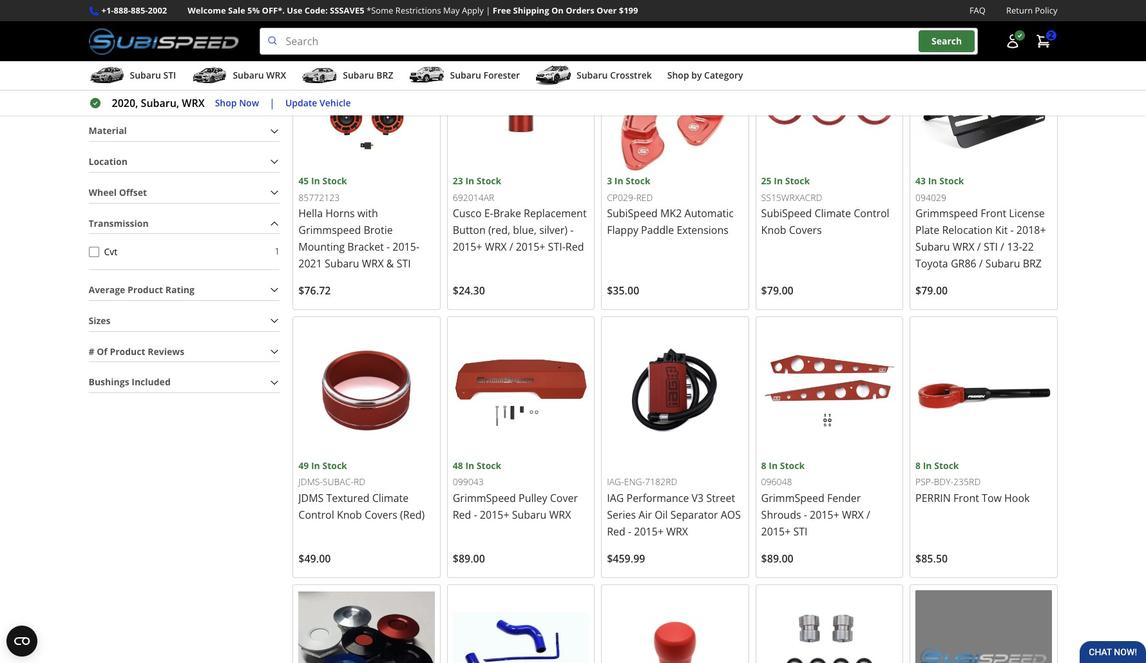 Task type: locate. For each thing, give the bounding box(es) containing it.
- right silver)
[[570, 223, 574, 237]]

1 horizontal spatial vehicle
[[395, 9, 426, 21]]

with
[[357, 206, 378, 221]]

stock inside 8 in stock 096048 grimmspeed fender shrouds - 2015+ wrx / 2015+ sti
[[780, 459, 805, 472]]

shop left now
[[215, 97, 237, 109]]

1 $79.00 from the left
[[761, 284, 794, 298]]

0 horizontal spatial grimmspeed
[[453, 491, 516, 505]]

wrx inside the 23 in stock 692014ar cusco e-brake replacement button (red, blue, silver) - 2015+ wrx / 2015+ sti-red
[[485, 240, 507, 254]]

hella horns with grimmspeed brotie mounting bracket  - 2015-2021 subaru wrx & sti image
[[299, 38, 435, 174]]

096048
[[761, 476, 792, 488]]

2 vertical spatial red
[[607, 524, 626, 539]]

1 horizontal spatial shop
[[667, 69, 689, 81]]

red down "099043"
[[453, 508, 471, 522]]

0 vertical spatial covers
[[789, 223, 822, 237]]

button image
[[1005, 34, 1020, 49]]

stock inside 43 in stock 094029 grimmspeed front license plate relocation kit - 2018+ subaru wrx / sti / 13-22 toyota gr86 / subaru brz
[[940, 175, 964, 187]]

sti
[[163, 69, 176, 81], [984, 240, 998, 254], [397, 257, 411, 271], [794, 524, 808, 539]]

stock inside the 23 in stock 692014ar cusco e-brake replacement button (red, blue, silver) - 2015+ wrx / 2015+ sti-red
[[477, 175, 501, 187]]

subispeed inside 25 in stock ss15wrxacrd subispeed climate control knob covers
[[761, 206, 812, 221]]

1 horizontal spatial subispeed
[[761, 206, 812, 221]]

wrx inside iag performance v3 street series air oil separator aos red - 2015+ wrx
[[666, 524, 688, 539]]

3 in stock cp029-red subispeed mk2 automatic flappy paddle extensions
[[607, 175, 734, 237]]

stock inside 45 in stock 85772123 hella horns with grimmspeed brotie mounting bracket  - 2015- 2021 subaru wrx & sti
[[322, 175, 347, 187]]

brz down 22
[[1023, 257, 1042, 271]]

update vehicle button
[[285, 96, 351, 111]]

in for perrin front tow hook
[[923, 459, 932, 472]]

subaru up now
[[233, 69, 264, 81]]

grimmspeed down 094029
[[916, 206, 978, 221]]

1 8 from the left
[[761, 459, 767, 472]]

hook
[[1005, 491, 1030, 505]]

subaru wrx
[[233, 69, 286, 81]]

grimmspeed inside 45 in stock 85772123 hella horns with grimmspeed brotie mounting bracket  - 2015- 2021 subaru wrx & sti
[[299, 223, 361, 237]]

- right shrouds
[[804, 508, 807, 522]]

1 vertical spatial shop
[[215, 97, 237, 109]]

0 horizontal spatial subispeed
[[607, 206, 658, 221]]

grimmspeed down "099043"
[[453, 491, 516, 505]]

sti up subaru,
[[163, 69, 176, 81]]

in up "psp-"
[[923, 459, 932, 472]]

0 vertical spatial product
[[128, 284, 163, 296]]

subispeed climate control knob covers image
[[761, 38, 898, 174]]

1 horizontal spatial covers
[[789, 223, 822, 237]]

license
[[1009, 206, 1045, 221]]

$79.00 for subispeed climate control knob covers
[[761, 284, 794, 298]]

wrx inside 43 in stock 094029 grimmspeed front license plate relocation kit - 2018+ subaru wrx / sti / 13-22 toyota gr86 / subaru brz
[[953, 240, 975, 254]]

1 vertical spatial covers
[[365, 508, 398, 522]]

0 horizontal spatial control
[[299, 508, 334, 522]]

paddle
[[641, 223, 674, 237]]

stock inside 25 in stock ss15wrxacrd subispeed climate control knob covers
[[785, 175, 810, 187]]

stock up 096048
[[780, 459, 805, 472]]

grimmspeed fender shrouds - 2015+ wrx / 2015+ sti image
[[761, 322, 898, 459]]

2015+ down button
[[453, 240, 482, 254]]

grimmspeed up mounting
[[299, 223, 361, 237]]

- down "099043"
[[474, 508, 477, 522]]

2021
[[299, 257, 322, 271]]

subaru inside 45 in stock 85772123 hella horns with grimmspeed brotie mounting bracket  - 2015- 2021 subaru wrx & sti
[[325, 257, 359, 271]]

in right 43
[[928, 175, 937, 187]]

0 vertical spatial grimmspeed
[[916, 206, 978, 221]]

in for grimmspeed fender shrouds - 2015+ wrx / 2015+ sti
[[769, 459, 778, 472]]

stock up the "ss15wrxacrd"
[[785, 175, 810, 187]]

0 horizontal spatial climate
[[372, 491, 409, 505]]

2015+ down "099043"
[[480, 508, 509, 522]]

in inside 8 in stock 096048 grimmspeed fender shrouds - 2015+ wrx / 2015+ sti
[[769, 459, 778, 472]]

stock for horns
[[322, 175, 347, 187]]

faq link
[[970, 4, 986, 17]]

wheel offset button
[[89, 183, 280, 203]]

subaru left crosstrek in the top of the page
[[577, 69, 608, 81]]

iag performance v3 street series air oil separator aos red - 2015+ wrx
[[607, 491, 741, 539]]

bushings included
[[89, 376, 171, 388]]

- down series
[[628, 524, 632, 539]]

- up &
[[387, 240, 390, 254]]

0 horizontal spatial $79.00
[[761, 284, 794, 298]]

update
[[285, 97, 317, 109]]

in inside the 3 in stock cp029-red subispeed mk2 automatic flappy paddle extensions
[[615, 175, 624, 187]]

8 for grimmspeed
[[761, 459, 767, 472]]

transmission button
[[89, 214, 280, 233]]

in right 23
[[466, 175, 474, 187]]

subaru forester button
[[409, 64, 520, 90]]

a subaru brz thumbnail image image
[[302, 66, 338, 85]]

0 horizontal spatial knob
[[337, 508, 362, 522]]

# of product reviews button
[[89, 342, 280, 362]]

stock inside '49 in stock jdms-subac-rd jdms textured climate control knob covers (red)'
[[322, 459, 347, 472]]

subaru wrx button
[[192, 64, 286, 90]]

subispeed down the "ss15wrxacrd"
[[761, 206, 812, 221]]

subispeed up flappy at top right
[[607, 206, 658, 221]]

in for cusco e-brake replacement button (red, blue, silver) - 2015+ wrx / 2015+ sti-red
[[466, 175, 474, 187]]

jdms textured climate control knob covers (red) image
[[299, 322, 435, 459]]

1 vertical spatial product
[[110, 345, 145, 357]]

toyota
[[916, 257, 948, 271]]

vehicle down subaru brz dropdown button
[[320, 97, 351, 109]]

1 grimmspeed from the left
[[453, 491, 516, 505]]

2 grimmspeed from the left
[[761, 491, 825, 505]]

in for grimmspeed front license plate relocation kit - 2018+ subaru wrx / sti / 13-22 toyota gr86 / subaru brz
[[928, 175, 937, 187]]

2015+ down the air
[[634, 524, 664, 539]]

$89.00
[[453, 551, 485, 566], [761, 551, 794, 566]]

may
[[443, 5, 460, 16]]

front inside 43 in stock 094029 grimmspeed front license plate relocation kit - 2018+ subaru wrx / sti / 13-22 toyota gr86 / subaru brz
[[981, 206, 1007, 221]]

in inside 25 in stock ss15wrxacrd subispeed climate control knob covers
[[774, 175, 783, 187]]

0 horizontal spatial grimmspeed
[[299, 223, 361, 237]]

1 vertical spatial front
[[954, 491, 979, 505]]

0 horizontal spatial front
[[954, 491, 979, 505]]

13-
[[1007, 240, 1022, 254]]

in inside '49 in stock jdms-subac-rd jdms textured climate control knob covers (red)'
[[311, 459, 320, 472]]

1 vertical spatial vehicle
[[320, 97, 351, 109]]

099043
[[453, 476, 484, 488]]

| right now
[[269, 96, 275, 110]]

2018+
[[1017, 223, 1046, 237]]

knob down the "ss15wrxacrd"
[[761, 223, 787, 237]]

vehicle right my
[[395, 9, 426, 21]]

vehicle
[[395, 9, 426, 21], [320, 97, 351, 109]]

in inside the 8 in stock psp-bdy-235rd perrin front tow hook
[[923, 459, 932, 472]]

bushings included button
[[89, 373, 280, 392]]

wrx up 'update'
[[266, 69, 286, 81]]

1 horizontal spatial $89.00
[[761, 551, 794, 566]]

1 vertical spatial red
[[453, 508, 471, 522]]

subaru down mounting
[[325, 257, 359, 271]]

orders
[[566, 5, 595, 16]]

sti down shrouds
[[794, 524, 808, 539]]

1 horizontal spatial climate
[[815, 206, 851, 221]]

iag-
[[607, 476, 624, 488]]

aos
[[721, 508, 741, 522]]

+1-888-885-2002 link
[[101, 4, 167, 17]]

2015+
[[453, 240, 482, 254], [516, 240, 545, 254], [480, 508, 509, 522], [810, 508, 840, 522], [634, 524, 664, 539], [761, 524, 791, 539]]

of
[[97, 345, 107, 357]]

0 horizontal spatial $89.00
[[453, 551, 485, 566]]

shop inside dropdown button
[[667, 69, 689, 81]]

0 horizontal spatial |
[[269, 96, 275, 110]]

subaru right a subaru brz thumbnail image
[[343, 69, 374, 81]]

1 horizontal spatial front
[[981, 206, 1007, 221]]

8 up 096048
[[761, 459, 767, 472]]

&
[[387, 257, 394, 271]]

samco subaru impreza turbo gr version 10 coolant kit for fa20dit engines (red) - 2015-2021 subaru wrx / 2014-2021 forester image
[[453, 590, 589, 663]]

stock up 692014ar
[[477, 175, 501, 187]]

1 subispeed from the left
[[607, 206, 658, 221]]

subaru inside 48 in stock 099043 grimmspeed pulley cover red - 2015+ subaru wrx
[[512, 508, 547, 522]]

in up 096048
[[769, 459, 778, 472]]

wrx down (red,
[[485, 240, 507, 254]]

subaru down pulley
[[512, 508, 547, 522]]

restrictions
[[396, 5, 441, 16]]

covers left (red)
[[365, 508, 398, 522]]

8 inside 8 in stock 096048 grimmspeed fender shrouds - 2015+ wrx / 2015+ sti
[[761, 459, 767, 472]]

*some restrictions may apply | free shipping on orders over $199
[[367, 5, 638, 16]]

stock inside 48 in stock 099043 grimmspeed pulley cover red - 2015+ subaru wrx
[[477, 459, 501, 472]]

1 vertical spatial control
[[299, 508, 334, 522]]

grimmspeed for -
[[761, 491, 825, 505]]

air
[[639, 508, 652, 522]]

red
[[636, 191, 653, 203]]

0 vertical spatial control
[[854, 206, 890, 221]]

shop left by on the top of page
[[667, 69, 689, 81]]

stock inside the 8 in stock psp-bdy-235rd perrin front tow hook
[[935, 459, 959, 472]]

cvt
[[104, 245, 117, 258]]

wrx inside 45 in stock 85772123 hella horns with grimmspeed brotie mounting bracket  - 2015- 2021 subaru wrx & sti
[[362, 257, 384, 271]]

product
[[128, 284, 163, 296], [110, 345, 145, 357]]

use
[[287, 5, 302, 16]]

1 horizontal spatial |
[[486, 5, 491, 16]]

sti down kit
[[984, 240, 998, 254]]

stock up 85772123
[[322, 175, 347, 187]]

0 horizontal spatial brz
[[376, 69, 393, 81]]

sti right &
[[397, 257, 411, 271]]

sti inside "subaru sti" dropdown button
[[163, 69, 176, 81]]

in right 45
[[311, 175, 320, 187]]

2 $89.00 from the left
[[761, 551, 794, 566]]

23 in stock 692014ar cusco e-brake replacement button (red, blue, silver) - 2015+ wrx / 2015+ sti-red
[[453, 175, 587, 254]]

1 horizontal spatial grimmspeed
[[761, 491, 825, 505]]

wrx left &
[[362, 257, 384, 271]]

stock inside the 3 in stock cp029-red subispeed mk2 automatic flappy paddle extensions
[[626, 175, 651, 187]]

red down silver)
[[566, 240, 584, 254]]

stock up red
[[626, 175, 651, 187]]

iag-eng-7182rd
[[607, 476, 678, 488]]

climate down the "ss15wrxacrd"
[[815, 206, 851, 221]]

$79.00
[[761, 284, 794, 298], [916, 284, 948, 298]]

brake
[[493, 206, 521, 221]]

85772123
[[299, 191, 340, 203]]

grimmspeed inside 48 in stock 099043 grimmspeed pulley cover red - 2015+ subaru wrx
[[453, 491, 516, 505]]

product left the rating
[[128, 284, 163, 296]]

front up kit
[[981, 206, 1007, 221]]

stock up "099043"
[[477, 459, 501, 472]]

grimmspeed inside 8 in stock 096048 grimmspeed fender shrouds - 2015+ wrx / 2015+ sti
[[761, 491, 825, 505]]

in right 3
[[615, 175, 624, 187]]

| left free
[[486, 5, 491, 16]]

subaru brz button
[[302, 64, 393, 90]]

0 horizontal spatial shop
[[215, 97, 237, 109]]

subaru
[[130, 69, 161, 81], [233, 69, 264, 81], [343, 69, 374, 81], [450, 69, 481, 81], [577, 69, 608, 81], [916, 240, 950, 254], [325, 257, 359, 271], [986, 257, 1020, 271], [512, 508, 547, 522]]

2015+ down shrouds
[[761, 524, 791, 539]]

2
[[1049, 29, 1054, 41]]

0 horizontal spatial 8
[[761, 459, 767, 472]]

5%
[[247, 5, 260, 16]]

location
[[89, 155, 128, 168]]

in inside 43 in stock 094029 grimmspeed front license plate relocation kit - 2018+ subaru wrx / sti / 13-22 toyota gr86 / subaru brz
[[928, 175, 937, 187]]

0 vertical spatial front
[[981, 206, 1007, 221]]

subaru inside dropdown button
[[233, 69, 264, 81]]

2 horizontal spatial red
[[607, 524, 626, 539]]

stock for fender
[[780, 459, 805, 472]]

silver)
[[539, 223, 568, 237]]

stock up 'bdy-'
[[935, 459, 959, 472]]

0 vertical spatial knob
[[761, 223, 787, 237]]

1 horizontal spatial brz
[[1023, 257, 1042, 271]]

$24.30
[[453, 284, 485, 298]]

0 vertical spatial shop
[[667, 69, 689, 81]]

|
[[486, 5, 491, 16], [269, 96, 275, 110]]

product right of
[[110, 345, 145, 357]]

in inside 48 in stock 099043 grimmspeed pulley cover red - 2015+ subaru wrx
[[466, 459, 474, 472]]

wrx down oil
[[666, 524, 688, 539]]

covers down the "ss15wrxacrd"
[[789, 223, 822, 237]]

1 vertical spatial climate
[[372, 491, 409, 505]]

in inside the 23 in stock 692014ar cusco e-brake replacement button (red, blue, silver) - 2015+ wrx / 2015+ sti-red
[[466, 175, 474, 187]]

1 horizontal spatial red
[[566, 240, 584, 254]]

wrx up gr86
[[953, 240, 975, 254]]

mk2
[[661, 206, 682, 221]]

in for subispeed mk2 automatic flappy paddle extensions
[[615, 175, 624, 187]]

crosstrek
[[610, 69, 652, 81]]

1 horizontal spatial control
[[854, 206, 890, 221]]

grimmspeed up shrouds
[[761, 491, 825, 505]]

raceseng rondure engraveless texture shift knob image
[[607, 590, 743, 663]]

48
[[453, 459, 463, 472]]

brz inside dropdown button
[[376, 69, 393, 81]]

1 vertical spatial grimmspeed
[[299, 223, 361, 237]]

wrx down fender in the right of the page
[[842, 508, 864, 522]]

relocation
[[942, 223, 993, 237]]

2 $79.00 from the left
[[916, 284, 948, 298]]

grimmspeed inside 43 in stock 094029 grimmspeed front license plate relocation kit - 2018+ subaru wrx / sti / 13-22 toyota gr86 / subaru brz
[[916, 206, 978, 221]]

- inside iag performance v3 street series air oil separator aos red - 2015+ wrx
[[628, 524, 632, 539]]

front down 235rd
[[954, 491, 979, 505]]

red down series
[[607, 524, 626, 539]]

performance
[[627, 491, 689, 505]]

grimmspeed front license plate relocation kit - 2018+ subaru wrx / sti / 13-22 toyota gr86 / subaru brz image
[[916, 38, 1052, 174]]

in right 25
[[774, 175, 783, 187]]

knob inside '49 in stock jdms-subac-rd jdms textured climate control knob covers (red)'
[[337, 508, 362, 522]]

stock for subispeed
[[626, 175, 651, 187]]

e-
[[484, 206, 493, 221]]

8 up "psp-"
[[916, 459, 921, 472]]

8 for bdy-
[[916, 459, 921, 472]]

code:
[[305, 5, 328, 16]]

in right 49
[[311, 459, 320, 472]]

wrx down cover
[[549, 508, 571, 522]]

subispeed inside the 3 in stock cp029-red subispeed mk2 automatic flappy paddle extensions
[[607, 206, 658, 221]]

product inside "# of product reviews" dropdown button
[[110, 345, 145, 357]]

23
[[453, 175, 463, 187]]

2 8 from the left
[[916, 459, 921, 472]]

subaru up "2020, subaru, wrx"
[[130, 69, 161, 81]]

subaru forester
[[450, 69, 520, 81]]

search input field
[[259, 28, 978, 55]]

brz left a subaru forester thumbnail image
[[376, 69, 393, 81]]

red inside the 23 in stock 692014ar cusco e-brake replacement button (red, blue, silver) - 2015+ wrx / 2015+ sti-red
[[566, 240, 584, 254]]

7182rd
[[645, 476, 678, 488]]

1 horizontal spatial knob
[[761, 223, 787, 237]]

8 inside the 8 in stock psp-bdy-235rd perrin front tow hook
[[916, 459, 921, 472]]

0 horizontal spatial covers
[[365, 508, 398, 522]]

subispeed logo image
[[89, 28, 239, 55]]

stock up 094029
[[940, 175, 964, 187]]

in for jdms textured climate control knob covers (red)
[[311, 459, 320, 472]]

0 vertical spatial red
[[566, 240, 584, 254]]

policy
[[1035, 5, 1058, 16]]

1 vertical spatial brz
[[1023, 257, 1042, 271]]

red inside iag performance v3 street series air oil separator aos red - 2015+ wrx
[[607, 524, 626, 539]]

1 vertical spatial knob
[[337, 508, 362, 522]]

1 horizontal spatial 8
[[916, 459, 921, 472]]

sti inside 45 in stock 85772123 hella horns with grimmspeed brotie mounting bracket  - 2015- 2021 subaru wrx & sti
[[397, 257, 411, 271]]

brz inside 43 in stock 094029 grimmspeed front license plate relocation kit - 2018+ subaru wrx / sti / 13-22 toyota gr86 / subaru brz
[[1023, 257, 1042, 271]]

stock up subac-
[[322, 459, 347, 472]]

climate inside 25 in stock ss15wrxacrd subispeed climate control knob covers
[[815, 206, 851, 221]]

1 horizontal spatial grimmspeed
[[916, 206, 978, 221]]

0 vertical spatial brz
[[376, 69, 393, 81]]

in inside 45 in stock 85772123 hella horns with grimmspeed brotie mounting bracket  - 2015- 2021 subaru wrx & sti
[[311, 175, 320, 187]]

2 subispeed from the left
[[761, 206, 812, 221]]

0 vertical spatial climate
[[815, 206, 851, 221]]

0 horizontal spatial vehicle
[[320, 97, 351, 109]]

+1-
[[101, 5, 114, 16]]

material button
[[89, 121, 280, 141]]

stock for 235rd
[[935, 459, 959, 472]]

0 horizontal spatial red
[[453, 508, 471, 522]]

in right "48"
[[466, 459, 474, 472]]

climate up (red)
[[372, 491, 409, 505]]

- right kit
[[1011, 223, 1014, 237]]

1 horizontal spatial $79.00
[[916, 284, 948, 298]]

094029
[[916, 191, 947, 203]]

knob down "textured"
[[337, 508, 362, 522]]

1 $89.00 from the left
[[453, 551, 485, 566]]



Task type: describe. For each thing, give the bounding box(es) containing it.
psp-
[[916, 476, 934, 488]]

$85.50
[[916, 551, 948, 566]]

fender
[[827, 491, 861, 505]]

flappy
[[607, 223, 639, 237]]

3
[[607, 175, 612, 187]]

$89.00 for grimmspeed pulley cover red - 2015+ subaru wrx
[[453, 551, 485, 566]]

faq
[[970, 5, 986, 16]]

2015+ inside 48 in stock 099043 grimmspeed pulley cover red - 2015+ subaru wrx
[[480, 508, 509, 522]]

stock for pulley
[[477, 459, 501, 472]]

- inside 43 in stock 094029 grimmspeed front license plate relocation kit - 2018+ subaru wrx / sti / 13-22 toyota gr86 / subaru brz
[[1011, 223, 1014, 237]]

apply
[[462, 5, 484, 16]]

iag
[[607, 491, 624, 505]]

sti inside 43 in stock 094029 grimmspeed front license plate relocation kit - 2018+ subaru wrx / sti / 13-22 toyota gr86 / subaru brz
[[984, 240, 998, 254]]

2015+ down fender in the right of the page
[[810, 508, 840, 522]]

subaru sti button
[[89, 64, 176, 90]]

Cvt button
[[89, 247, 99, 257]]

(red,
[[488, 223, 510, 237]]

subaru brz
[[343, 69, 393, 81]]

- inside 8 in stock 096048 grimmspeed fender shrouds - 2015+ wrx / 2015+ sti
[[804, 508, 807, 522]]

location button
[[89, 152, 280, 172]]

return
[[1007, 5, 1033, 16]]

control inside 25 in stock ss15wrxacrd subispeed climate control knob covers
[[854, 206, 890, 221]]

automatic
[[685, 206, 734, 221]]

48 in stock 099043 grimmspeed pulley cover red - 2015+ subaru wrx
[[453, 459, 578, 522]]

product inside average product rating dropdown button
[[128, 284, 163, 296]]

$49.00
[[299, 551, 331, 566]]

45
[[299, 175, 309, 187]]

cusco e-brake replacement button (red, blue, silver) - 2015+ wrx / 2015+ sti-red image
[[453, 38, 589, 174]]

a subaru crosstrek thumbnail image image
[[536, 66, 572, 85]]

sssave5
[[330, 5, 365, 16]]

sti-
[[548, 240, 566, 254]]

covers inside '49 in stock jdms-subac-rd jdms textured climate control knob covers (red)'
[[365, 508, 398, 522]]

stock for climate
[[785, 175, 810, 187]]

1
[[275, 245, 280, 257]]

only
[[293, 9, 313, 21]]

- inside 45 in stock 85772123 hella horns with grimmspeed brotie mounting bracket  - 2015- 2021 subaru wrx & sti
[[387, 240, 390, 254]]

subaru crosstrek button
[[536, 64, 652, 90]]

over
[[597, 5, 617, 16]]

red inside 48 in stock 099043 grimmspeed pulley cover red - 2015+ subaru wrx
[[453, 508, 471, 522]]

subaru left forester
[[450, 69, 481, 81]]

25 in stock ss15wrxacrd subispeed climate control knob covers
[[761, 175, 890, 237]]

jdms-
[[299, 476, 323, 488]]

subac-
[[323, 476, 354, 488]]

43
[[916, 175, 926, 187]]

235rd
[[954, 476, 981, 488]]

gr86
[[951, 257, 977, 271]]

now
[[239, 97, 259, 109]]

wrx inside 8 in stock 096048 grimmspeed fender shrouds - 2015+ wrx / 2015+ sti
[[842, 508, 864, 522]]

2020, subaru, wrx
[[112, 96, 205, 110]]

bracket
[[348, 240, 384, 254]]

in for hella horns with grimmspeed brotie mounting bracket  - 2015- 2021 subaru wrx & sti
[[311, 175, 320, 187]]

reviews
[[148, 345, 184, 357]]

0 vertical spatial vehicle
[[395, 9, 426, 21]]

0 vertical spatial |
[[486, 5, 491, 16]]

grimmspeed pulley cover red - 2015+ subaru wrx image
[[453, 322, 589, 459]]

control inside '49 in stock jdms-subac-rd jdms textured climate control knob covers (red)'
[[299, 508, 334, 522]]

series
[[607, 508, 636, 522]]

in for grimmspeed pulley cover red - 2015+ subaru wrx
[[466, 459, 474, 472]]

a subaru sti thumbnail image image
[[89, 66, 125, 85]]

by
[[692, 69, 702, 81]]

climate inside '49 in stock jdms-subac-rd jdms textured climate control knob covers (red)'
[[372, 491, 409, 505]]

subaru sti
[[130, 69, 176, 81]]

wrx logo windshield vinyl (various styles) image
[[916, 590, 1052, 663]]

subaru inside "dropdown button"
[[577, 69, 608, 81]]

cover
[[550, 491, 578, 505]]

49
[[299, 459, 309, 472]]

a subaru wrx thumbnail image image
[[192, 66, 228, 85]]

2015+ inside iag performance v3 street series air oil separator aos red - 2015+ wrx
[[634, 524, 664, 539]]

a subaru forester thumbnail image image
[[409, 66, 445, 85]]

$459.99
[[607, 551, 645, 566]]

open widget image
[[6, 626, 37, 657]]

wrx inside dropdown button
[[266, 69, 286, 81]]

sizes
[[89, 314, 111, 327]]

888-
[[114, 5, 131, 16]]

1 vertical spatial |
[[269, 96, 275, 110]]

kit
[[996, 223, 1008, 237]]

replacement
[[524, 206, 587, 221]]

shop for shop now
[[215, 97, 237, 109]]

offset
[[119, 186, 147, 198]]

move over racing bumper quick release kit - 2015+ wrx / 2015+ sti image
[[299, 590, 435, 663]]

return policy
[[1007, 5, 1058, 16]]

wrx up the material dropdown button
[[182, 96, 205, 110]]

shop by category button
[[667, 64, 743, 90]]

v3
[[692, 491, 704, 505]]

stock for e-
[[477, 175, 501, 187]]

mounting
[[299, 240, 345, 254]]

2 button
[[1029, 28, 1058, 54]]

49 in stock jdms-subac-rd jdms textured climate control knob covers (red)
[[299, 459, 425, 522]]

front inside the 8 in stock psp-bdy-235rd perrin front tow hook
[[954, 491, 979, 505]]

885-
[[131, 5, 148, 16]]

$79.00 for grimmspeed front license plate relocation kit - 2018+ subaru wrx / sti / 13-22 toyota gr86 / subaru brz
[[916, 284, 948, 298]]

iag performance v3 street series air oil separator aos red - 2015+ wrx image
[[607, 322, 743, 459]]

8 in stock psp-bdy-235rd perrin front tow hook
[[916, 459, 1030, 505]]

sti inside 8 in stock 096048 grimmspeed fender shrouds - 2015+ wrx / 2015+ sti
[[794, 524, 808, 539]]

free
[[493, 5, 511, 16]]

subispeed mk2 automatic flappy paddle extensions image
[[607, 38, 743, 174]]

update vehicle
[[285, 97, 351, 109]]

$89.00 for grimmspeed fender shrouds - 2015+ wrx / 2015+ sti
[[761, 551, 794, 566]]

/ inside the 23 in stock 692014ar cusco e-brake replacement button (red, blue, silver) - 2015+ wrx / 2015+ sti-red
[[510, 240, 513, 254]]

welcome sale 5% off*. use code: sssave5
[[188, 5, 365, 16]]

only compatible to my vehicle
[[293, 9, 426, 21]]

wrx inside 48 in stock 099043 grimmspeed pulley cover red - 2015+ subaru wrx
[[549, 508, 571, 522]]

perrin front tow hook image
[[916, 322, 1052, 459]]

- inside 48 in stock 099043 grimmspeed pulley cover red - 2015+ subaru wrx
[[474, 508, 477, 522]]

subaru inside dropdown button
[[343, 69, 374, 81]]

average
[[89, 284, 125, 296]]

stock for front
[[940, 175, 964, 187]]

grimmspeed for red
[[453, 491, 516, 505]]

bdy-
[[934, 476, 954, 488]]

cusco rear lateral link (lower arm body side) pillow ball bushings - 2015+ wrx / 2015+ sti / 2013+ fr-s / brz / 86 image
[[761, 590, 898, 663]]

transmission
[[89, 217, 149, 229]]

search button
[[919, 31, 975, 52]]

covers inside 25 in stock ss15wrxacrd subispeed climate control knob covers
[[789, 223, 822, 237]]

jdms
[[299, 491, 324, 505]]

- inside the 23 in stock 692014ar cusco e-brake replacement button (red, blue, silver) - 2015+ wrx / 2015+ sti-red
[[570, 223, 574, 237]]

subaru down 13-
[[986, 257, 1020, 271]]

category
[[704, 69, 743, 81]]

knob inside 25 in stock ss15wrxacrd subispeed climate control knob covers
[[761, 223, 787, 237]]

in for subispeed climate control knob covers
[[774, 175, 783, 187]]

25
[[761, 175, 772, 187]]

/ inside 8 in stock 096048 grimmspeed fender shrouds - 2015+ wrx / 2015+ sti
[[867, 508, 871, 522]]

$35.00
[[607, 284, 639, 298]]

compatible
[[315, 9, 365, 21]]

tow
[[982, 491, 1002, 505]]

return policy link
[[1007, 4, 1058, 17]]

hella
[[299, 206, 323, 221]]

shop for shop by category
[[667, 69, 689, 81]]

2015+ down blue,
[[516, 240, 545, 254]]

43 in stock 094029 grimmspeed front license plate relocation kit - 2018+ subaru wrx / sti / 13-22 toyota gr86 / subaru brz
[[916, 175, 1046, 271]]

vehicle inside button
[[320, 97, 351, 109]]

sizes button
[[89, 311, 280, 331]]

shop now
[[215, 97, 259, 109]]

rd
[[354, 476, 365, 488]]

bushings
[[89, 376, 129, 388]]

off*.
[[262, 5, 285, 16]]

to
[[368, 9, 377, 21]]

2002
[[148, 5, 167, 16]]

stock for rd
[[322, 459, 347, 472]]

subaru crosstrek
[[577, 69, 652, 81]]

subaru up toyota
[[916, 240, 950, 254]]



Task type: vqa. For each thing, say whether or not it's contained in the screenshot.


